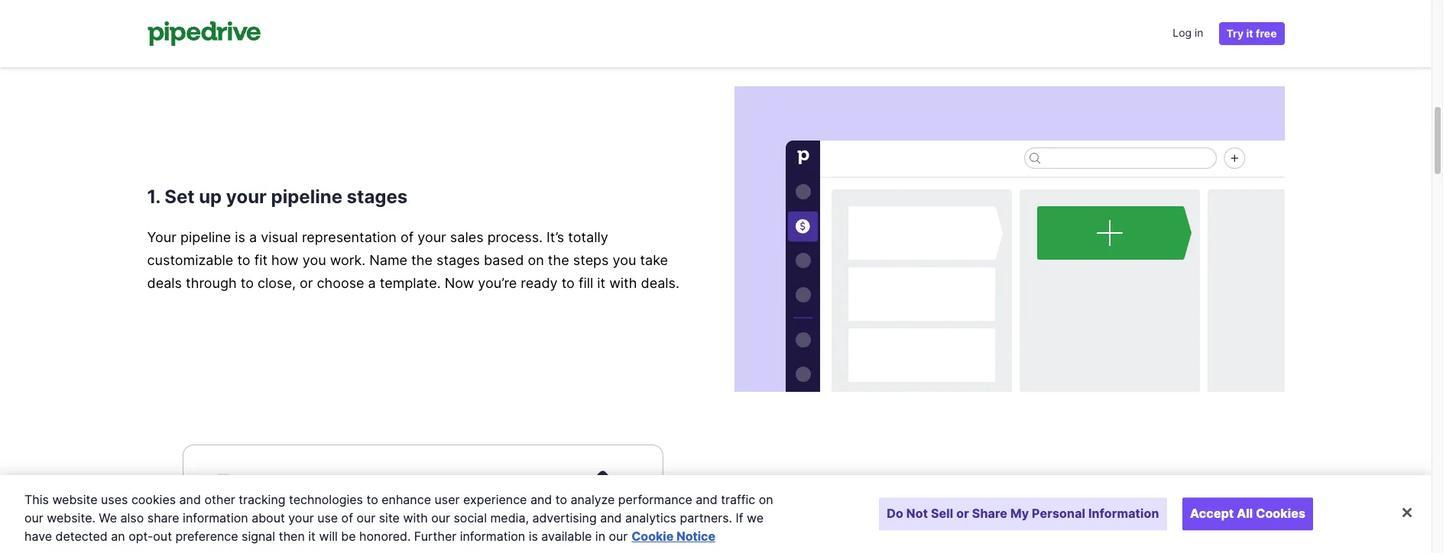 Task type: vqa. For each thing, say whether or not it's contained in the screenshot.
"MEDIA," on the left bottom
yes



Task type: describe. For each thing, give the bounding box(es) containing it.
to up advertising
[[556, 492, 567, 508]]

have
[[24, 529, 52, 544]]

notice
[[676, 529, 716, 544]]

traffic
[[721, 492, 755, 508]]

choose
[[317, 275, 364, 291]]

fill
[[579, 275, 593, 291]]

through
[[186, 275, 237, 291]]

do
[[887, 506, 904, 522]]

with inside this website uses cookies and other tracking technologies to enhance user experience and to analyze performance and traffic on our website. we also share information about your use of our site with our social media, advertising and analytics partners. if we have detected an opt-out preference signal then it will be honored. further information is available in our
[[403, 511, 428, 526]]

of inside the your pipeline is a visual representation of your sales process. it's totally customizable to fit how you work. name the stages based on the steps you take deals through to close, or choose a template. now you're ready to fill it with deals.
[[401, 229, 414, 245]]

or inside the do not sell or share my personal information button
[[956, 506, 969, 522]]

accept all cookies button
[[1183, 498, 1313, 531]]

it inside try it free button
[[1246, 27, 1253, 40]]

media,
[[490, 511, 529, 526]]

user
[[435, 492, 460, 508]]

technologies
[[289, 492, 363, 508]]

up
[[199, 186, 222, 208]]

your inside this website uses cookies and other tracking technologies to enhance user experience and to analyze performance and traffic on our website. we also share information about your use of our site with our social media, advertising and analytics partners. if we have detected an opt-out preference signal then it will be honored. further information is available in our
[[288, 511, 314, 526]]

our down the this
[[24, 511, 43, 526]]

deals.
[[641, 275, 680, 291]]

tracking
[[239, 492, 286, 508]]

and up advertising
[[530, 492, 552, 508]]

focus
[[755, 511, 809, 533]]

0 horizontal spatial information
[[183, 511, 248, 526]]

privacy alert dialog
[[0, 475, 1432, 553]]

we
[[747, 511, 764, 526]]

try it free button
[[1219, 22, 1285, 45]]

we
[[99, 511, 117, 526]]

to left close,
[[241, 275, 254, 291]]

2 vertical spatial on
[[813, 511, 836, 533]]

close,
[[258, 275, 296, 291]]

social
[[454, 511, 487, 526]]

advertising
[[532, 511, 597, 526]]

you're
[[478, 275, 517, 291]]

2. focus on sales actions
[[734, 511, 958, 533]]

template.
[[380, 275, 441, 291]]

process.
[[487, 229, 543, 245]]

personal
[[1032, 506, 1086, 522]]

website
[[52, 492, 98, 508]]

an
[[111, 529, 125, 544]]

site
[[379, 511, 400, 526]]

information
[[1089, 506, 1159, 522]]

analyze
[[571, 492, 615, 508]]

use
[[317, 511, 338, 526]]

it's
[[547, 229, 564, 245]]

do not sell or share my personal information button
[[879, 498, 1167, 531]]

0 vertical spatial pipeline
[[271, 186, 343, 208]]

0 vertical spatial a
[[249, 229, 257, 245]]

on inside this website uses cookies and other tracking technologies to enhance user experience and to analyze performance and traffic on our website. we also share information about your use of our site with our social media, advertising and analytics partners. if we have detected an opt-out preference signal then it will be honored. further information is available in our
[[759, 492, 773, 508]]

1 the from the left
[[411, 252, 433, 268]]

opt-
[[129, 529, 153, 544]]

will
[[319, 529, 338, 544]]

analytics
[[625, 511, 677, 526]]

free
[[1256, 27, 1277, 40]]

name
[[369, 252, 407, 268]]

about
[[252, 511, 285, 526]]

all
[[1237, 506, 1253, 522]]

also
[[120, 511, 144, 526]]

preference
[[175, 529, 238, 544]]

in inside this website uses cookies and other tracking technologies to enhance user experience and to analyze performance and traffic on our website. we also share information about your use of our site with our social media, advertising and analytics partners. if we have detected an opt-out preference signal then it will be honored. further information is available in our
[[595, 529, 605, 544]]

1.
[[147, 186, 160, 208]]

if
[[736, 511, 743, 526]]

or inside the your pipeline is a visual representation of your sales process. it's totally customizable to fit how you work. name the stages based on the steps you take deals through to close, or choose a template. now you're ready to fill it with deals.
[[300, 275, 313, 291]]

log
[[1173, 26, 1192, 39]]

on inside the your pipeline is a visual representation of your sales process. it's totally customizable to fit how you work. name the stages based on the steps you take deals through to close, or choose a template. now you're ready to fill it with deals.
[[528, 252, 544, 268]]

0 vertical spatial stages
[[347, 186, 408, 208]]

stages inside the your pipeline is a visual representation of your sales process. it's totally customizable to fit how you work. name the stages based on the steps you take deals through to close, or choose a template. now you're ready to fill it with deals.
[[437, 252, 480, 268]]

your pipeline is a visual representation of your sales process. it's totally customizable to fit how you work. name the stages based on the steps you take deals through to close, or choose a template. now you're ready to fill it with deals.
[[147, 229, 680, 291]]

cookie notice
[[632, 529, 716, 544]]

work.
[[330, 252, 366, 268]]

partners.
[[680, 511, 732, 526]]

try it free
[[1227, 27, 1277, 40]]

ready
[[521, 275, 558, 291]]

be
[[341, 529, 356, 544]]

our up further
[[431, 511, 450, 526]]

2 you from the left
[[613, 252, 636, 268]]

based
[[484, 252, 524, 268]]

your
[[147, 229, 177, 245]]

and down analyze
[[600, 511, 622, 526]]

my
[[1010, 506, 1029, 522]]

deals
[[147, 275, 182, 291]]

share
[[972, 506, 1008, 522]]

further
[[414, 529, 456, 544]]

steps
[[573, 252, 609, 268]]

cookie
[[632, 529, 674, 544]]

your inside the your pipeline is a visual representation of your sales process. it's totally customizable to fit how you work. name the stages based on the steps you take deals through to close, or choose a template. now you're ready to fill it with deals.
[[418, 229, 446, 245]]

is inside the your pipeline is a visual representation of your sales process. it's totally customizable to fit how you work. name the stages based on the steps you take deals through to close, or choose a template. now you're ready to fill it with deals.
[[235, 229, 245, 245]]



Task type: locate. For each thing, give the bounding box(es) containing it.
on up we
[[759, 492, 773, 508]]

this website uses cookies and other tracking technologies to enhance user experience and to analyze performance and traffic on our website. we also share information about your use of our site with our social media, advertising and analytics partners. if we have detected an opt-out preference signal then it will be honored. further information is available in our
[[24, 492, 773, 544]]

information down "media,"
[[460, 529, 525, 544]]

your right up on the left top
[[226, 186, 267, 208]]

to left fill
[[562, 275, 575, 291]]

0 horizontal spatial sales
[[450, 229, 484, 245]]

0 horizontal spatial stages
[[347, 186, 408, 208]]

our left site at the bottom
[[357, 511, 376, 526]]

1 vertical spatial on
[[759, 492, 773, 508]]

sales left not
[[840, 511, 887, 533]]

0 horizontal spatial in
[[595, 529, 605, 544]]

1 horizontal spatial on
[[759, 492, 773, 508]]

pipeline up customizable
[[180, 229, 231, 245]]

do not sell or share my personal information
[[887, 506, 1159, 522]]

on
[[528, 252, 544, 268], [759, 492, 773, 508], [813, 511, 836, 533]]

1 vertical spatial a
[[368, 275, 376, 291]]

totally
[[568, 229, 608, 245]]

not
[[906, 506, 928, 522]]

log in link
[[1173, 21, 1204, 46]]

try
[[1227, 27, 1244, 40]]

0 vertical spatial it
[[1246, 27, 1253, 40]]

0 vertical spatial with
[[609, 275, 637, 291]]

signal
[[242, 529, 275, 544]]

with left deals.
[[609, 275, 637, 291]]

0 vertical spatial of
[[401, 229, 414, 245]]

1 horizontal spatial a
[[368, 275, 376, 291]]

0 vertical spatial sales
[[450, 229, 484, 245]]

it
[[1246, 27, 1253, 40], [597, 275, 605, 291], [308, 529, 316, 544]]

it inside this website uses cookies and other tracking technologies to enhance user experience and to analyze performance and traffic on our website. we also share information about your use of our site with our social media, advertising and analytics partners. if we have detected an opt-out preference signal then it will be honored. further information is available in our
[[308, 529, 316, 544]]

and left the other
[[179, 492, 201, 508]]

information down the other
[[183, 511, 248, 526]]

it inside the your pipeline is a visual representation of your sales process. it's totally customizable to fit how you work. name the stages based on the steps you take deals through to close, or choose a template. now you're ready to fill it with deals.
[[597, 275, 605, 291]]

and
[[179, 492, 201, 508], [530, 492, 552, 508], [696, 492, 718, 508], [600, 511, 622, 526]]

1 horizontal spatial it
[[597, 275, 605, 291]]

actions
[[891, 511, 958, 533]]

0 horizontal spatial on
[[528, 252, 544, 268]]

customizable
[[147, 252, 233, 268]]

sell
[[931, 506, 954, 522]]

is inside this website uses cookies and other tracking technologies to enhance user experience and to analyze performance and traffic on our website. we also share information about your use of our site with our social media, advertising and analytics partners. if we have detected an opt-out preference signal then it will be honored. further information is available in our
[[529, 529, 538, 544]]

stages up 'now'
[[437, 252, 480, 268]]

the down the it's
[[548, 252, 569, 268]]

1 horizontal spatial stages
[[437, 252, 480, 268]]

1. set up your pipeline stages
[[147, 186, 408, 208]]

you left "take"
[[613, 252, 636, 268]]

it right fill
[[597, 275, 605, 291]]

honored.
[[359, 529, 411, 544]]

it left will
[[308, 529, 316, 544]]

it right try
[[1246, 27, 1253, 40]]

with down the enhance on the bottom of the page
[[403, 511, 428, 526]]

1 horizontal spatial is
[[529, 529, 538, 544]]

1 vertical spatial is
[[529, 529, 538, 544]]

2 horizontal spatial it
[[1246, 27, 1253, 40]]

sales inside the your pipeline is a visual representation of your sales process. it's totally customizable to fit how you work. name the stages based on the steps you take deals through to close, or choose a template. now you're ready to fill it with deals.
[[450, 229, 484, 245]]

cookie notice link
[[632, 529, 716, 544]]

this
[[24, 492, 49, 508]]

log in
[[1173, 26, 1204, 39]]

1 horizontal spatial your
[[288, 511, 314, 526]]

cookies
[[131, 492, 176, 508]]

to left fit
[[237, 252, 250, 268]]

0 vertical spatial your
[[226, 186, 267, 208]]

1 horizontal spatial of
[[401, 229, 414, 245]]

our left the "cookie"
[[609, 529, 628, 544]]

you
[[303, 252, 326, 268], [613, 252, 636, 268]]

0 horizontal spatial your
[[226, 186, 267, 208]]

1 vertical spatial information
[[460, 529, 525, 544]]

a
[[249, 229, 257, 245], [368, 275, 376, 291]]

and up partners.
[[696, 492, 718, 508]]

0 horizontal spatial is
[[235, 229, 245, 245]]

other
[[204, 492, 235, 508]]

0 horizontal spatial a
[[249, 229, 257, 245]]

your up the 'then'
[[288, 511, 314, 526]]

0 vertical spatial information
[[183, 511, 248, 526]]

0 horizontal spatial of
[[341, 511, 353, 526]]

on up ready
[[528, 252, 544, 268]]

2.
[[734, 511, 751, 533]]

fit
[[254, 252, 268, 268]]

of
[[401, 229, 414, 245], [341, 511, 353, 526]]

0 horizontal spatial it
[[308, 529, 316, 544]]

1 horizontal spatial you
[[613, 252, 636, 268]]

pipeline up visual
[[271, 186, 343, 208]]

2 horizontal spatial your
[[418, 229, 446, 245]]

sales
[[450, 229, 484, 245], [840, 511, 887, 533]]

0 horizontal spatial or
[[300, 275, 313, 291]]

1 horizontal spatial pipeline
[[271, 186, 343, 208]]

of up be
[[341, 511, 353, 526]]

1 horizontal spatial with
[[609, 275, 637, 291]]

is left visual
[[235, 229, 245, 245]]

0 horizontal spatial you
[[303, 252, 326, 268]]

0 vertical spatial is
[[235, 229, 245, 245]]

2 vertical spatial it
[[308, 529, 316, 544]]

0 vertical spatial in
[[1195, 26, 1204, 39]]

you right how
[[303, 252, 326, 268]]

take
[[640, 252, 668, 268]]

then
[[279, 529, 305, 544]]

1 vertical spatial pipeline
[[180, 229, 231, 245]]

information
[[183, 511, 248, 526], [460, 529, 525, 544]]

1 vertical spatial stages
[[437, 252, 480, 268]]

or right sell
[[956, 506, 969, 522]]

performance
[[618, 492, 692, 508]]

out
[[153, 529, 172, 544]]

available
[[541, 529, 592, 544]]

website.
[[47, 511, 95, 526]]

1 you from the left
[[303, 252, 326, 268]]

2 the from the left
[[548, 252, 569, 268]]

to left the enhance on the bottom of the page
[[366, 492, 378, 508]]

1 vertical spatial it
[[597, 275, 605, 291]]

your up template.
[[418, 229, 446, 245]]

accept
[[1190, 506, 1234, 522]]

1 horizontal spatial or
[[956, 506, 969, 522]]

with inside the your pipeline is a visual representation of your sales process. it's totally customizable to fit how you work. name the stages based on the steps you take deals through to close, or choose a template. now you're ready to fill it with deals.
[[609, 275, 637, 291]]

in
[[1195, 26, 1204, 39], [595, 529, 605, 544]]

on right focus
[[813, 511, 836, 533]]

0 horizontal spatial with
[[403, 511, 428, 526]]

representation
[[302, 229, 397, 245]]

with
[[609, 275, 637, 291], [403, 511, 428, 526]]

1 vertical spatial in
[[595, 529, 605, 544]]

visual
[[261, 229, 298, 245]]

how
[[271, 252, 299, 268]]

0 vertical spatial or
[[300, 275, 313, 291]]

1 vertical spatial your
[[418, 229, 446, 245]]

uses
[[101, 492, 128, 508]]

of up "name"
[[401, 229, 414, 245]]

pipeline inside the your pipeline is a visual representation of your sales process. it's totally customizable to fit how you work. name the stages based on the steps you take deals through to close, or choose a template. now you're ready to fill it with deals.
[[180, 229, 231, 245]]

cookies
[[1256, 506, 1306, 522]]

1 horizontal spatial information
[[460, 529, 525, 544]]

1 horizontal spatial the
[[548, 252, 569, 268]]

now
[[445, 275, 474, 291]]

in right log
[[1195, 26, 1204, 39]]

0 horizontal spatial pipeline
[[180, 229, 231, 245]]

enhance
[[382, 492, 431, 508]]

in right available
[[595, 529, 605, 544]]

share
[[147, 511, 179, 526]]

0 horizontal spatial the
[[411, 252, 433, 268]]

a up fit
[[249, 229, 257, 245]]

detected
[[55, 529, 108, 544]]

is down "media,"
[[529, 529, 538, 544]]

is
[[235, 229, 245, 245], [529, 529, 538, 544]]

a down "name"
[[368, 275, 376, 291]]

our
[[24, 511, 43, 526], [357, 511, 376, 526], [431, 511, 450, 526], [609, 529, 628, 544]]

1 vertical spatial sales
[[840, 511, 887, 533]]

2 vertical spatial your
[[288, 511, 314, 526]]

1 vertical spatial or
[[956, 506, 969, 522]]

2 horizontal spatial on
[[813, 511, 836, 533]]

or
[[300, 275, 313, 291], [956, 506, 969, 522]]

0 vertical spatial on
[[528, 252, 544, 268]]

experience
[[463, 492, 527, 508]]

set
[[165, 186, 195, 208]]

sales up 'now'
[[450, 229, 484, 245]]

1 horizontal spatial in
[[1195, 26, 1204, 39]]

to
[[237, 252, 250, 268], [241, 275, 254, 291], [562, 275, 575, 291], [366, 492, 378, 508], [556, 492, 567, 508]]

1 vertical spatial of
[[341, 511, 353, 526]]

of inside this website uses cookies and other tracking technologies to enhance user experience and to analyze performance and traffic on our website. we also share information about your use of our site with our social media, advertising and analytics partners. if we have detected an opt-out preference signal then it will be honored. further information is available in our
[[341, 511, 353, 526]]

1 horizontal spatial sales
[[840, 511, 887, 533]]

stages up representation
[[347, 186, 408, 208]]

accept all cookies
[[1190, 506, 1306, 522]]

or right close,
[[300, 275, 313, 291]]

your
[[226, 186, 267, 208], [418, 229, 446, 245], [288, 511, 314, 526]]

the up template.
[[411, 252, 433, 268]]

1 vertical spatial with
[[403, 511, 428, 526]]



